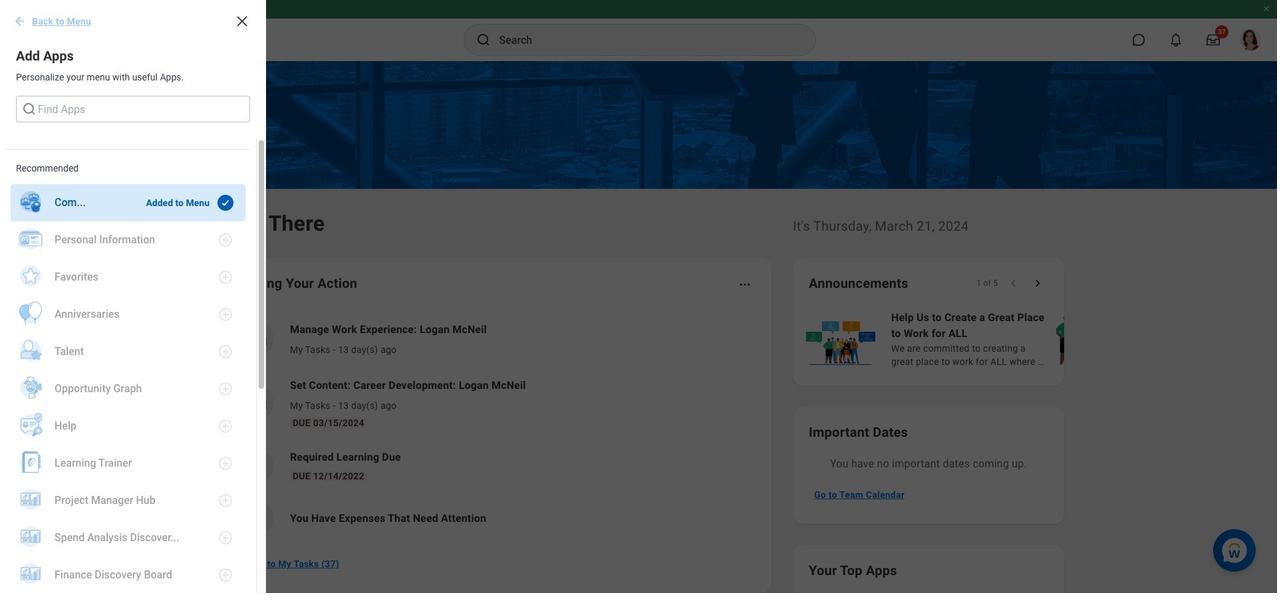 Task type: vqa. For each thing, say whether or not it's contained in the screenshot.
Leadership
no



Task type: locate. For each thing, give the bounding box(es) containing it.
inbox image
[[248, 329, 268, 349], [248, 393, 268, 413]]

search image
[[475, 32, 491, 48], [21, 101, 37, 117]]

main content
[[0, 61, 1277, 593]]

1 vertical spatial inbox image
[[248, 393, 268, 413]]

dashboard expenses image
[[248, 509, 268, 529]]

1 vertical spatial search image
[[21, 101, 37, 117]]

chevron left small image
[[1007, 277, 1020, 290]]

Search field
[[16, 96, 250, 122]]

list inside global navigation dialog
[[0, 184, 256, 593]]

arrow left image
[[13, 15, 27, 28]]

status
[[976, 278, 998, 289]]

2 inbox image from the top
[[248, 393, 268, 413]]

list
[[0, 184, 256, 593], [804, 309, 1277, 370], [229, 311, 756, 545]]

1 horizontal spatial search image
[[475, 32, 491, 48]]

0 vertical spatial inbox image
[[248, 329, 268, 349]]

chevron right small image
[[1031, 277, 1044, 290]]

banner
[[0, 0, 1277, 61]]

profile logan mcneil element
[[1232, 25, 1269, 55]]

inbox large image
[[1207, 33, 1220, 47]]

0 horizontal spatial search image
[[21, 101, 37, 117]]



Task type: describe. For each thing, give the bounding box(es) containing it.
global navigation dialog
[[0, 0, 266, 593]]

notifications large image
[[1169, 33, 1183, 47]]

book open image
[[248, 456, 268, 476]]

check small image
[[218, 195, 233, 211]]

x image
[[234, 13, 250, 29]]

0 vertical spatial search image
[[475, 32, 491, 48]]

close environment banner image
[[1263, 5, 1271, 13]]

1 inbox image from the top
[[248, 329, 268, 349]]



